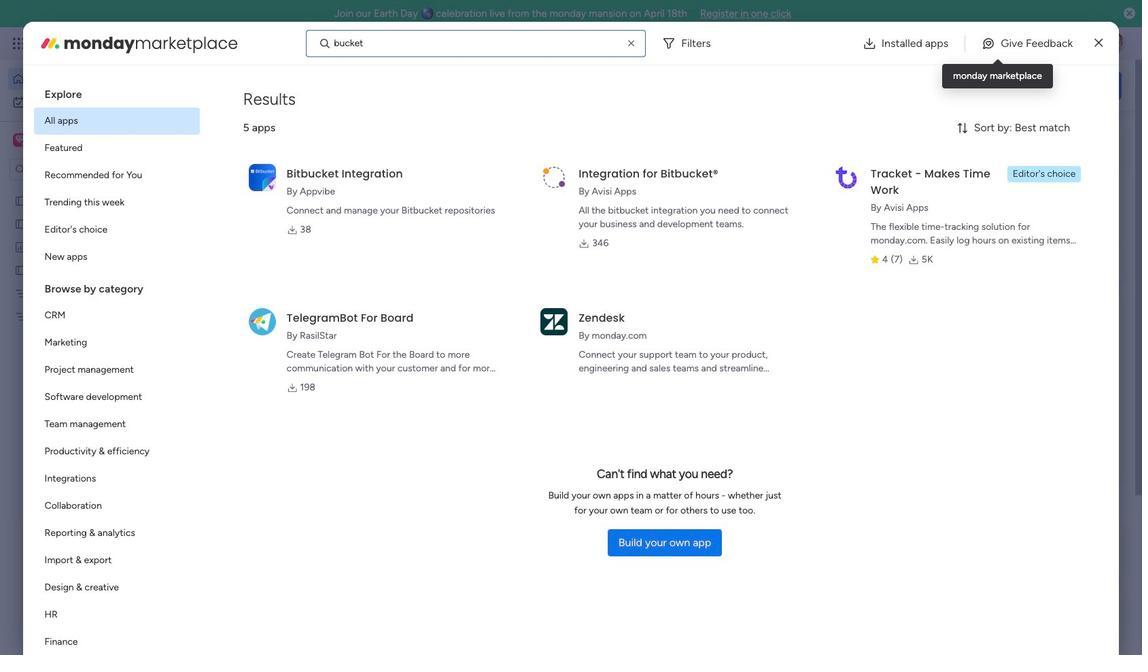 Task type: locate. For each thing, give the bounding box(es) containing it.
help center element
[[918, 588, 1122, 643]]

notifications image
[[901, 37, 915, 50]]

update feed image
[[931, 37, 945, 50]]

heading
[[34, 76, 200, 107], [34, 271, 200, 302]]

1 heading from the top
[[34, 76, 200, 107]]

dapulse x slim image
[[1095, 35, 1104, 51], [1102, 126, 1118, 142]]

workspace selection element
[[13, 132, 114, 150]]

terry turtle image
[[1105, 33, 1126, 54]]

0 vertical spatial dapulse x slim image
[[1095, 35, 1104, 51]]

workspace image
[[13, 133, 27, 148], [15, 133, 24, 148]]

circle o image
[[939, 224, 947, 235]]

public board image up public board icon
[[14, 194, 27, 207]]

1 vertical spatial public board image
[[14, 263, 27, 276]]

app logo image
[[249, 164, 276, 191], [541, 164, 568, 191], [833, 164, 860, 191], [249, 308, 276, 335], [541, 308, 568, 335]]

0 vertical spatial heading
[[34, 76, 200, 107]]

public board image down public dashboard image
[[14, 263, 27, 276]]

public board image
[[14, 194, 27, 207], [14, 263, 27, 276]]

1 workspace image from the left
[[13, 133, 27, 148]]

quick search results list box
[[210, 154, 886, 501]]

option
[[8, 68, 165, 90], [8, 91, 165, 113], [34, 107, 200, 135], [34, 135, 200, 162], [34, 162, 200, 189], [0, 188, 173, 191], [34, 189, 200, 216], [34, 216, 200, 244], [34, 244, 200, 271], [34, 302, 200, 329], [34, 329, 200, 356], [34, 356, 200, 384], [34, 384, 200, 411], [34, 411, 200, 438], [34, 438, 200, 465], [34, 465, 200, 492], [34, 492, 200, 520], [34, 520, 200, 547], [34, 547, 200, 574], [34, 574, 200, 601], [34, 601, 200, 628], [34, 628, 200, 655]]

list box
[[34, 76, 200, 655], [0, 186, 173, 511]]

monday marketplace image
[[991, 37, 1005, 50]]

2 public board image from the top
[[14, 263, 27, 276]]

1 vertical spatial heading
[[34, 271, 200, 302]]

0 vertical spatial public board image
[[14, 194, 27, 207]]

help image
[[1054, 37, 1068, 50]]

public board image
[[14, 217, 27, 230]]



Task type: vqa. For each thing, say whether or not it's contained in the screenshot.
second circle o icon from the bottom of the page
no



Task type: describe. For each thing, give the bounding box(es) containing it.
getting started element
[[918, 523, 1122, 577]]

2 image
[[941, 28, 954, 43]]

see plans image
[[226, 36, 238, 51]]

Search in workspace field
[[29, 162, 114, 177]]

search everything image
[[1024, 37, 1038, 50]]

public dashboard image
[[14, 240, 27, 253]]

1 vertical spatial dapulse x slim image
[[1102, 126, 1118, 142]]

check circle image
[[939, 172, 947, 182]]

2 workspace image from the left
[[15, 133, 24, 148]]

v2 bolt switch image
[[1035, 78, 1043, 93]]

v2 user feedback image
[[929, 78, 939, 93]]

select product image
[[12, 37, 26, 50]]

2 heading from the top
[[34, 271, 200, 302]]

1 public board image from the top
[[14, 194, 27, 207]]

monday marketplace image
[[39, 32, 61, 54]]



